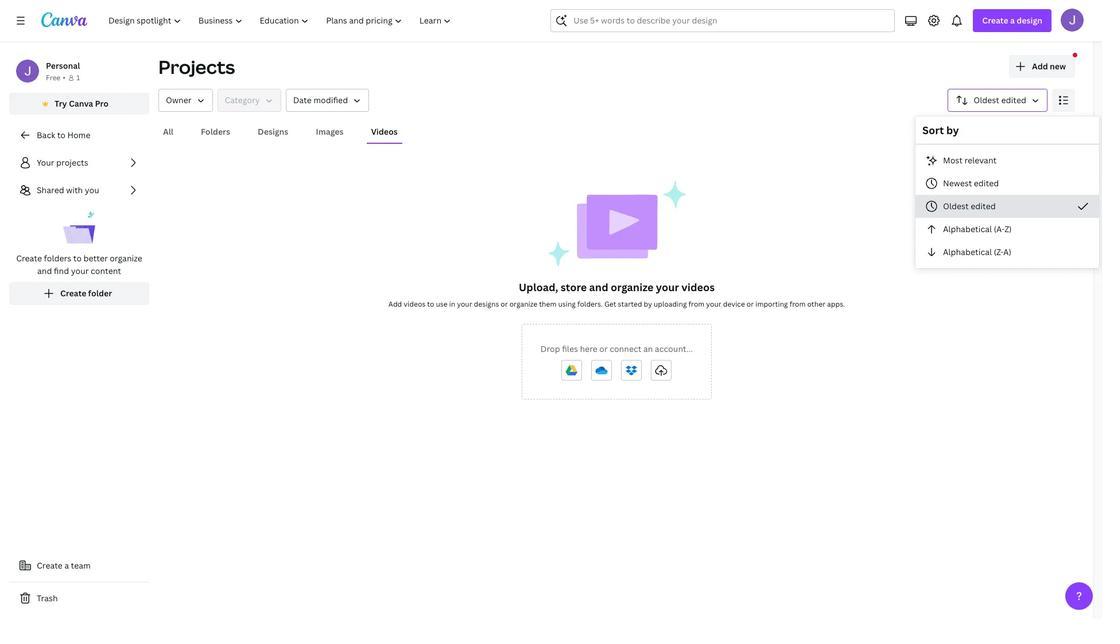 Task type: vqa. For each thing, say whether or not it's contained in the screenshot.
Shared with you link
yes



Task type: locate. For each thing, give the bounding box(es) containing it.
1 horizontal spatial organize
[[510, 300, 537, 309]]

1 horizontal spatial to
[[73, 253, 82, 264]]

folders
[[201, 126, 230, 137]]

1 vertical spatial oldest
[[943, 201, 969, 212]]

None search field
[[551, 9, 895, 32]]

add new
[[1032, 61, 1066, 72]]

Sort by button
[[948, 89, 1048, 112]]

by right the sort
[[947, 123, 959, 137]]

sort by list box
[[916, 149, 1099, 264]]

create
[[982, 15, 1008, 26], [16, 253, 42, 264], [60, 288, 86, 299], [37, 561, 63, 572]]

most relevant
[[943, 155, 997, 166]]

modified
[[314, 95, 348, 106]]

an
[[643, 344, 653, 355]]

0 vertical spatial oldest
[[974, 95, 1000, 106]]

0 vertical spatial alphabetical
[[943, 224, 992, 235]]

shared with you
[[37, 185, 99, 196]]

1 alphabetical from the top
[[943, 224, 992, 235]]

by inside upload, store and organize your videos add videos to use in your designs or organize them using folders. get started by uploading from your device or importing from other apps.
[[644, 300, 652, 309]]

create inside dropdown button
[[982, 15, 1008, 26]]

1 vertical spatial by
[[644, 300, 652, 309]]

from
[[689, 300, 705, 309], [790, 300, 806, 309]]

newest edited button
[[916, 172, 1099, 195]]

0 horizontal spatial organize
[[110, 253, 142, 264]]

use
[[436, 300, 448, 309]]

sort
[[923, 123, 944, 137]]

(a-
[[994, 224, 1005, 235]]

or right device
[[747, 300, 754, 309]]

0 horizontal spatial a
[[64, 561, 69, 572]]

0 vertical spatial videos
[[682, 281, 715, 294]]

organize up started
[[611, 281, 654, 294]]

1 vertical spatial to
[[73, 253, 82, 264]]

Search search field
[[574, 10, 872, 32]]

1 vertical spatial edited
[[974, 178, 999, 189]]

canva
[[69, 98, 93, 109]]

alphabetical (z-a)
[[943, 247, 1012, 258]]

1 vertical spatial oldest edited
[[943, 201, 996, 212]]

oldest edited down newest edited
[[943, 201, 996, 212]]

most relevant button
[[916, 149, 1099, 172]]

0 horizontal spatial and
[[37, 266, 52, 277]]

designs
[[474, 300, 499, 309]]

device
[[723, 300, 745, 309]]

alphabetical inside button
[[943, 224, 992, 235]]

and inside upload, store and organize your videos add videos to use in your designs or organize them using folders. get started by uploading from your device or importing from other apps.
[[589, 281, 608, 294]]

edited up 'alphabetical (a-z)' in the top of the page
[[971, 201, 996, 212]]

upload, store and organize your videos add videos to use in your designs or organize them using folders. get started by uploading from your device or importing from other apps.
[[389, 281, 845, 309]]

or
[[501, 300, 508, 309], [747, 300, 754, 309], [599, 344, 608, 355]]

list
[[9, 152, 149, 305]]

0 horizontal spatial from
[[689, 300, 705, 309]]

back
[[37, 130, 55, 141]]

alphabetical inside button
[[943, 247, 992, 258]]

organize down upload,
[[510, 300, 537, 309]]

2 vertical spatial edited
[[971, 201, 996, 212]]

1 horizontal spatial or
[[599, 344, 608, 355]]

your
[[37, 157, 54, 168]]

oldest edited down add new dropdown button
[[974, 95, 1026, 106]]

alphabetical up alphabetical (z-a)
[[943, 224, 992, 235]]

1 vertical spatial alphabetical
[[943, 247, 992, 258]]

edited inside newest edited button
[[974, 178, 999, 189]]

better
[[84, 253, 108, 264]]

a inside dropdown button
[[1010, 15, 1015, 26]]

1 vertical spatial add
[[389, 300, 402, 309]]

using
[[558, 300, 576, 309]]

oldest inside "button"
[[943, 201, 969, 212]]

edited down add new dropdown button
[[1001, 95, 1026, 106]]

create for create a team
[[37, 561, 63, 572]]

importing
[[756, 300, 788, 309]]

find
[[54, 266, 69, 277]]

add
[[1032, 61, 1048, 72], [389, 300, 402, 309]]

create inside create folders to better organize and find your content
[[16, 253, 42, 264]]

0 vertical spatial edited
[[1001, 95, 1026, 106]]

add left use
[[389, 300, 402, 309]]

Owner button
[[158, 89, 213, 112]]

1 horizontal spatial from
[[790, 300, 806, 309]]

1 horizontal spatial and
[[589, 281, 608, 294]]

to right back
[[57, 130, 65, 141]]

1 horizontal spatial oldest
[[974, 95, 1000, 106]]

upload,
[[519, 281, 558, 294]]

designs
[[258, 126, 288, 137]]

and inside create folders to better organize and find your content
[[37, 266, 52, 277]]

oldest edited inside button
[[974, 95, 1026, 106]]

your right find
[[71, 266, 89, 277]]

0 horizontal spatial by
[[644, 300, 652, 309]]

your left device
[[706, 300, 721, 309]]

from left other
[[790, 300, 806, 309]]

images button
[[311, 121, 348, 143]]

from right "uploading"
[[689, 300, 705, 309]]

your projects link
[[9, 152, 149, 175]]

and
[[37, 266, 52, 277], [589, 281, 608, 294]]

create inside button
[[60, 288, 86, 299]]

create inside button
[[37, 561, 63, 572]]

and up folders.
[[589, 281, 608, 294]]

1 horizontal spatial by
[[947, 123, 959, 137]]

by right started
[[644, 300, 652, 309]]

to left better
[[73, 253, 82, 264]]

create left 'team' on the left of page
[[37, 561, 63, 572]]

0 vertical spatial a
[[1010, 15, 1015, 26]]

0 vertical spatial organize
[[110, 253, 142, 264]]

here
[[580, 344, 597, 355]]

1 vertical spatial videos
[[404, 300, 426, 309]]

1 horizontal spatial a
[[1010, 15, 1015, 26]]

create a team button
[[9, 555, 149, 578]]

all
[[163, 126, 173, 137]]

Date modified button
[[286, 89, 369, 112]]

all button
[[158, 121, 178, 143]]

create folders to better organize and find your content
[[16, 253, 142, 277]]

2 from from the left
[[790, 300, 806, 309]]

your
[[71, 266, 89, 277], [656, 281, 679, 294], [457, 300, 472, 309], [706, 300, 721, 309]]

0 vertical spatial by
[[947, 123, 959, 137]]

edited
[[1001, 95, 1026, 106], [974, 178, 999, 189], [971, 201, 996, 212]]

apps.
[[827, 300, 845, 309]]

account...
[[655, 344, 693, 355]]

to
[[57, 130, 65, 141], [73, 253, 82, 264], [427, 300, 434, 309]]

a left design
[[1010, 15, 1015, 26]]

newest edited
[[943, 178, 999, 189]]

0 horizontal spatial videos
[[404, 300, 426, 309]]

organize up content
[[110, 253, 142, 264]]

to left use
[[427, 300, 434, 309]]

create for create a design
[[982, 15, 1008, 26]]

trash link
[[9, 588, 149, 611]]

2 alphabetical from the top
[[943, 247, 992, 258]]

1 vertical spatial and
[[589, 281, 608, 294]]

owner
[[166, 95, 191, 106]]

0 vertical spatial add
[[1032, 61, 1048, 72]]

videos up "uploading"
[[682, 281, 715, 294]]

create down find
[[60, 288, 86, 299]]

add inside upload, store and organize your videos add videos to use in your designs or organize them using folders. get started by uploading from your device or importing from other apps.
[[389, 300, 402, 309]]

2 horizontal spatial or
[[747, 300, 754, 309]]

1
[[76, 73, 80, 83]]

create a design button
[[973, 9, 1052, 32]]

images
[[316, 126, 344, 137]]

oldest
[[974, 95, 1000, 106], [943, 201, 969, 212]]

or right the designs
[[501, 300, 508, 309]]

organize
[[110, 253, 142, 264], [611, 281, 654, 294], [510, 300, 537, 309]]

edited down relevant
[[974, 178, 999, 189]]

alphabetical for alphabetical (z-a)
[[943, 247, 992, 258]]

alphabetical (a-z) button
[[916, 218, 1099, 241]]

folders
[[44, 253, 71, 264]]

newest edited option
[[916, 172, 1099, 195]]

2 vertical spatial to
[[427, 300, 434, 309]]

videos left use
[[404, 300, 426, 309]]

0 horizontal spatial oldest
[[943, 201, 969, 212]]

a left 'team' on the left of page
[[64, 561, 69, 572]]

a for team
[[64, 561, 69, 572]]

create folder
[[60, 288, 112, 299]]

oldest inside button
[[974, 95, 1000, 106]]

1 vertical spatial organize
[[611, 281, 654, 294]]

create left folders
[[16, 253, 42, 264]]

projects
[[158, 55, 235, 79]]

a inside button
[[64, 561, 69, 572]]

try
[[55, 98, 67, 109]]

1 vertical spatial a
[[64, 561, 69, 572]]

0 horizontal spatial to
[[57, 130, 65, 141]]

edited inside oldest edited "button"
[[971, 201, 996, 212]]

alphabetical down 'alphabetical (a-z)' in the top of the page
[[943, 247, 992, 258]]

and left find
[[37, 266, 52, 277]]

by
[[947, 123, 959, 137], [644, 300, 652, 309]]

alphabetical
[[943, 224, 992, 235], [943, 247, 992, 258]]

back to home
[[37, 130, 90, 141]]

folder
[[88, 288, 112, 299]]

trash
[[37, 594, 58, 604]]

0 vertical spatial oldest edited
[[974, 95, 1026, 106]]

0 horizontal spatial add
[[389, 300, 402, 309]]

1 horizontal spatial add
[[1032, 61, 1048, 72]]

a
[[1010, 15, 1015, 26], [64, 561, 69, 572]]

0 vertical spatial and
[[37, 266, 52, 277]]

or right here
[[599, 344, 608, 355]]

oldest edited
[[974, 95, 1026, 106], [943, 201, 996, 212]]

files
[[562, 344, 578, 355]]

add left new
[[1032, 61, 1048, 72]]

create left design
[[982, 15, 1008, 26]]

edited for newest edited option
[[974, 178, 999, 189]]

2 horizontal spatial to
[[427, 300, 434, 309]]



Task type: describe. For each thing, give the bounding box(es) containing it.
team
[[71, 561, 91, 572]]

back to home link
[[9, 124, 149, 147]]

alphabetical for alphabetical (a-z)
[[943, 224, 992, 235]]

personal
[[46, 60, 80, 71]]

other
[[807, 300, 826, 309]]

a)
[[1003, 247, 1012, 258]]

0 vertical spatial to
[[57, 130, 65, 141]]

date
[[293, 95, 312, 106]]

2 vertical spatial organize
[[510, 300, 537, 309]]

free •
[[46, 73, 65, 83]]

newest
[[943, 178, 972, 189]]

alphabetical (a-z)
[[943, 224, 1012, 235]]

alphabetical (z-a) button
[[916, 241, 1099, 264]]

alphabetical (a-z) option
[[916, 218, 1099, 241]]

create a team
[[37, 561, 91, 572]]

them
[[539, 300, 557, 309]]

alphabetical (z-a) option
[[916, 241, 1099, 264]]

your up "uploading"
[[656, 281, 679, 294]]

drop
[[541, 344, 560, 355]]

relevant
[[965, 155, 997, 166]]

get
[[604, 300, 616, 309]]

organize inside create folders to better organize and find your content
[[110, 253, 142, 264]]

create for create folder
[[60, 288, 86, 299]]

uploading
[[654, 300, 687, 309]]

try canva pro
[[55, 98, 108, 109]]

oldest edited button
[[916, 195, 1099, 218]]

1 horizontal spatial videos
[[682, 281, 715, 294]]

most relevant option
[[916, 149, 1099, 172]]

videos button
[[367, 121, 402, 143]]

sort by
[[923, 123, 959, 137]]

add inside dropdown button
[[1032, 61, 1048, 72]]

folders.
[[577, 300, 603, 309]]

free
[[46, 73, 60, 83]]

shared with you link
[[9, 179, 149, 202]]

z)
[[1005, 224, 1012, 235]]

edited inside oldest edited button
[[1001, 95, 1026, 106]]

category
[[225, 95, 260, 106]]

projects
[[56, 157, 88, 168]]

create a design
[[982, 15, 1043, 26]]

started
[[618, 300, 642, 309]]

to inside upload, store and organize your videos add videos to use in your designs or organize them using folders. get started by uploading from your device or importing from other apps.
[[427, 300, 434, 309]]

connect
[[610, 344, 642, 355]]

2 horizontal spatial organize
[[611, 281, 654, 294]]

list containing your projects
[[9, 152, 149, 305]]

(z-
[[994, 247, 1004, 258]]

home
[[67, 130, 90, 141]]

create for create folders to better organize and find your content
[[16, 253, 42, 264]]

most
[[943, 155, 963, 166]]

a for design
[[1010, 15, 1015, 26]]

designs button
[[253, 121, 293, 143]]

videos
[[371, 126, 398, 137]]

create folder button
[[9, 282, 149, 305]]

add new button
[[1009, 55, 1075, 78]]

new
[[1050, 61, 1066, 72]]

to inside create folders to better organize and find your content
[[73, 253, 82, 264]]

your inside create folders to better organize and find your content
[[71, 266, 89, 277]]

Category button
[[217, 89, 281, 112]]

1 from from the left
[[689, 300, 705, 309]]

in
[[449, 300, 455, 309]]

you
[[85, 185, 99, 196]]

top level navigation element
[[101, 9, 461, 32]]

store
[[561, 281, 587, 294]]

pro
[[95, 98, 108, 109]]

date modified
[[293, 95, 348, 106]]

oldest edited option
[[916, 195, 1099, 218]]

with
[[66, 185, 83, 196]]

content
[[91, 266, 121, 277]]

edited for oldest edited option
[[971, 201, 996, 212]]

drop files here or connect an account...
[[541, 344, 693, 355]]

shared
[[37, 185, 64, 196]]

•
[[63, 73, 65, 83]]

design
[[1017, 15, 1043, 26]]

0 horizontal spatial or
[[501, 300, 508, 309]]

jacob simon image
[[1061, 9, 1084, 32]]

your projects
[[37, 157, 88, 168]]

your right in
[[457, 300, 472, 309]]

folders button
[[196, 121, 235, 143]]

try canva pro button
[[9, 93, 149, 115]]

oldest edited inside "button"
[[943, 201, 996, 212]]



